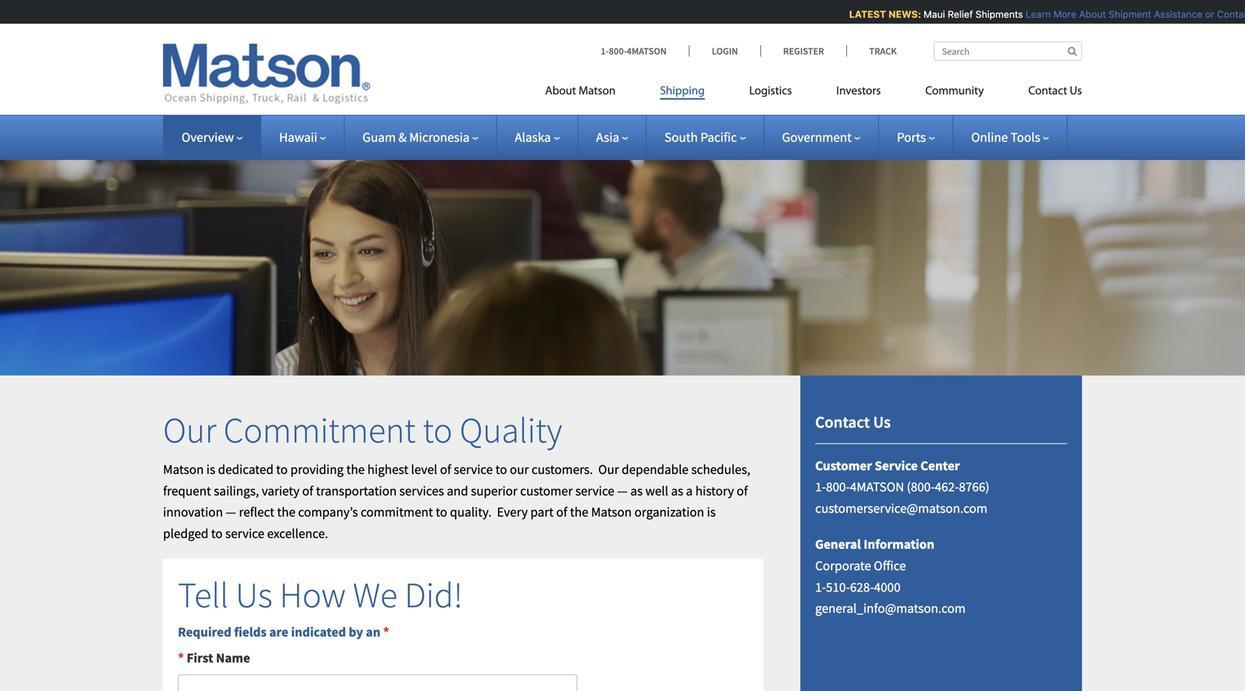 Task type: vqa. For each thing, say whether or not it's contained in the screenshot.
Participating in government and industry forums and helping our employees to improve their understanding of the safety, quality, and environmental issues and risks associated with marine and over-land transportation.
no



Task type: describe. For each thing, give the bounding box(es) containing it.
us inside "link"
[[1070, 86, 1082, 97]]

logistics
[[749, 86, 792, 97]]

contact us link
[[1006, 78, 1082, 109]]

shipping link
[[638, 78, 727, 109]]

shipment
[[1105, 9, 1148, 20]]

shipments
[[972, 9, 1019, 20]]

investors
[[837, 86, 881, 97]]

overview
[[182, 129, 234, 146]]

alaska link
[[515, 129, 560, 146]]

1-800-4matson
[[601, 45, 667, 57]]

of right part
[[556, 504, 568, 521]]

contact inside "link"
[[1029, 86, 1068, 97]]

(800-
[[907, 479, 935, 496]]

transportation
[[316, 483, 397, 499]]

how
[[280, 573, 346, 618]]

history
[[696, 483, 734, 499]]

frequent
[[163, 483, 211, 499]]

by
[[349, 624, 363, 641]]

community link
[[903, 78, 1006, 109]]

organization
[[635, 504, 704, 521]]

to up level
[[423, 408, 453, 453]]

news:
[[885, 9, 917, 20]]

2 vertical spatial service
[[225, 526, 265, 542]]

dependable
[[622, 461, 689, 478]]

commitment
[[361, 504, 433, 521]]

general information corporate office 1-510-628-4000 general_info@matson.com
[[815, 536, 966, 617]]

maui
[[920, 9, 941, 20]]

government
[[782, 129, 852, 146]]

providing
[[290, 461, 344, 478]]

top menu navigation
[[545, 78, 1082, 109]]

about matson link
[[545, 78, 638, 109]]

well
[[646, 483, 669, 499]]

customer
[[815, 458, 872, 474]]

service
[[875, 458, 918, 474]]

register
[[783, 45, 824, 57]]

first
[[187, 650, 213, 667]]

general_info@matson.com
[[815, 601, 966, 617]]

asia link
[[596, 129, 628, 146]]

1-800-4matson (800-462-8766) link
[[815, 479, 990, 496]]

government link
[[782, 129, 861, 146]]

0 horizontal spatial is
[[207, 461, 215, 478]]

center
[[921, 458, 960, 474]]

customerservice@matson.com link
[[815, 500, 988, 517]]

to down and
[[436, 504, 447, 521]]

login link
[[689, 45, 760, 57]]

learn
[[1022, 9, 1047, 20]]

online
[[971, 129, 1008, 146]]

innovation
[[163, 504, 223, 521]]

4000
[[874, 579, 901, 596]]

of right level
[[440, 461, 451, 478]]

customer
[[520, 483, 573, 499]]

an
[[366, 624, 381, 641]]

628-
[[850, 579, 874, 596]]

contact inside section
[[815, 412, 870, 432]]

tools
[[1011, 129, 1041, 146]]

fields
[[234, 624, 267, 641]]

indicated
[[291, 624, 346, 641]]

guam & micronesia link
[[363, 129, 479, 146]]

and
[[447, 483, 468, 499]]

assistance
[[1150, 9, 1199, 20]]

quality.
[[450, 504, 492, 521]]

1 vertical spatial is
[[707, 504, 716, 521]]

commitment
[[224, 408, 416, 453]]

contain
[[1213, 9, 1245, 20]]

online tools link
[[971, 129, 1050, 146]]

510-
[[826, 579, 850, 596]]

1-800-4matson link
[[601, 45, 689, 57]]

1 horizontal spatial the
[[346, 461, 365, 478]]

462-
[[935, 479, 959, 496]]

2 as from the left
[[671, 483, 684, 499]]

ports link
[[897, 129, 935, 146]]

general
[[815, 536, 861, 553]]

learn more about shipment assistance or contain link
[[1022, 9, 1245, 20]]

did!
[[405, 573, 463, 618]]

customers.
[[532, 461, 593, 478]]

of down providing
[[302, 483, 313, 499]]

information
[[864, 536, 935, 553]]

1 vertical spatial matson
[[163, 461, 204, 478]]

contact us inside "link"
[[1029, 86, 1082, 97]]

track
[[870, 45, 897, 57]]

sailings,
[[214, 483, 259, 499]]

1 as from the left
[[631, 483, 643, 499]]

register link
[[760, 45, 847, 57]]

2 vertical spatial matson
[[591, 504, 632, 521]]

latest
[[845, 9, 882, 20]]

part
[[531, 504, 554, 521]]

to left the our
[[496, 461, 507, 478]]

Search search field
[[934, 42, 1082, 61]]

south
[[665, 129, 698, 146]]

us inside tell us how we did! required fields are indicated by an *
[[236, 573, 273, 618]]



Task type: locate. For each thing, give the bounding box(es) containing it.
800- down 'customer'
[[826, 479, 850, 496]]

contact us down search image
[[1029, 86, 1082, 97]]

services
[[400, 483, 444, 499]]

the right part
[[570, 504, 589, 521]]

0 vertical spatial us
[[1070, 86, 1082, 97]]

investors link
[[814, 78, 903, 109]]

pledged
[[163, 526, 208, 542]]

as left a
[[671, 483, 684, 499]]

blue matson logo with ocean, shipping, truck, rail and logistics written beneath it. image
[[163, 44, 371, 105]]

0 horizontal spatial service
[[225, 526, 265, 542]]

contact us up 'customer'
[[815, 412, 891, 432]]

1 vertical spatial 4matson
[[850, 479, 904, 496]]

1- up about matson link
[[601, 45, 609, 57]]

0 vertical spatial contact us
[[1029, 86, 1082, 97]]

0 horizontal spatial the
[[277, 504, 296, 521]]

to
[[423, 408, 453, 453], [276, 461, 288, 478], [496, 461, 507, 478], [436, 504, 447, 521], [211, 526, 223, 542]]

1 horizontal spatial contact
[[1029, 86, 1068, 97]]

online tools
[[971, 129, 1041, 146]]

1- down corporate
[[815, 579, 826, 596]]

* first name
[[178, 650, 250, 667]]

matson up asia
[[579, 86, 616, 97]]

pacific
[[701, 129, 737, 146]]

more
[[1050, 9, 1073, 20]]

service down reflect
[[225, 526, 265, 542]]

* inside tell us how we did! required fields are indicated by an *
[[383, 624, 389, 641]]

to up variety
[[276, 461, 288, 478]]

1 vertical spatial —
[[226, 504, 236, 521]]

0 horizontal spatial as
[[631, 483, 643, 499]]

superior
[[471, 483, 518, 499]]

variety
[[262, 483, 300, 499]]

2 vertical spatial 1-
[[815, 579, 826, 596]]

is up frequent
[[207, 461, 215, 478]]

0 vertical spatial —
[[617, 483, 628, 499]]

0 horizontal spatial 4matson
[[627, 45, 667, 57]]

tell us how we did! required fields are indicated by an *
[[178, 573, 463, 641]]

general_info@matson.com link
[[815, 601, 966, 617]]

hawaii
[[279, 129, 317, 146]]

0 horizontal spatial —
[[226, 504, 236, 521]]

1 horizontal spatial service
[[454, 461, 493, 478]]

a
[[686, 483, 693, 499]]

0 horizontal spatial contact us
[[815, 412, 891, 432]]

* left first
[[178, 650, 184, 667]]

0 vertical spatial matson
[[579, 86, 616, 97]]

0 vertical spatial 800-
[[609, 45, 627, 57]]

0 horizontal spatial us
[[236, 573, 273, 618]]

our commitment to quality
[[163, 408, 562, 453]]

1 vertical spatial 800-
[[826, 479, 850, 496]]

dedicated
[[218, 461, 274, 478]]

1 horizontal spatial contact us
[[1029, 86, 1082, 97]]

us up service
[[873, 412, 891, 432]]

customerservice@matson.com
[[815, 500, 988, 517]]

0 horizontal spatial about
[[545, 86, 576, 97]]

service down customers.
[[576, 483, 615, 499]]

2 horizontal spatial the
[[570, 504, 589, 521]]

quality
[[460, 408, 562, 453]]

south pacific
[[665, 129, 737, 146]]

are
[[269, 624, 289, 641]]

&
[[399, 129, 407, 146]]

schedules,
[[691, 461, 751, 478]]

1 vertical spatial 1-
[[815, 479, 826, 496]]

us down search image
[[1070, 86, 1082, 97]]

our
[[163, 408, 216, 453]]

1 horizontal spatial us
[[873, 412, 891, 432]]

about right more
[[1075, 9, 1102, 20]]

is
[[207, 461, 215, 478], [707, 504, 716, 521]]

matson up frequent
[[163, 461, 204, 478]]

contact us inside section
[[815, 412, 891, 432]]

as
[[631, 483, 643, 499], [671, 483, 684, 499]]

company's
[[298, 504, 358, 521]]

as left well
[[631, 483, 643, 499]]

alaska
[[515, 129, 551, 146]]

tell
[[178, 573, 228, 618]]

* right an
[[383, 624, 389, 641]]

level
[[411, 461, 437, 478]]

1- inside 'general information corporate office 1-510-628-4000 general_info@matson.com'
[[815, 579, 826, 596]]

1 horizontal spatial —
[[617, 483, 628, 499]]

guam
[[363, 129, 396, 146]]

about up alaska link
[[545, 86, 576, 97]]

4matson
[[627, 45, 667, 57], [850, 479, 904, 496]]

1- down 'customer'
[[815, 479, 826, 496]]

highest
[[368, 461, 409, 478]]

1 horizontal spatial *
[[383, 624, 389, 641]]

0 vertical spatial service
[[454, 461, 493, 478]]

0 vertical spatial *
[[383, 624, 389, 641]]

track link
[[847, 45, 897, 57]]

guam & micronesia
[[363, 129, 470, 146]]

corporate
[[815, 558, 871, 575]]

contact us
[[1029, 86, 1082, 97], [815, 412, 891, 432]]

1 vertical spatial us
[[873, 412, 891, 432]]

banner image
[[0, 136, 1245, 376]]

0 vertical spatial about
[[1075, 9, 1102, 20]]

2 horizontal spatial service
[[576, 483, 615, 499]]

to right the pledged in the bottom left of the page
[[211, 526, 223, 542]]

relief
[[944, 9, 969, 20]]

us up fields
[[236, 573, 273, 618]]

us inside section
[[873, 412, 891, 432]]

shipping
[[660, 86, 705, 97]]

search image
[[1068, 46, 1077, 56]]

8766)
[[959, 479, 990, 496]]

1 horizontal spatial as
[[671, 483, 684, 499]]

800- inside customer service center 1-800-4matson (800-462-8766) customerservice@matson.com
[[826, 479, 850, 496]]

1 horizontal spatial 800-
[[826, 479, 850, 496]]

matson inside top menu navigation
[[579, 86, 616, 97]]

0 vertical spatial 1-
[[601, 45, 609, 57]]

1 horizontal spatial is
[[707, 504, 716, 521]]

contact us section
[[782, 376, 1101, 692]]

0 vertical spatial 4matson
[[627, 45, 667, 57]]

1 horizontal spatial about
[[1075, 9, 1102, 20]]

800- up about matson link
[[609, 45, 627, 57]]

reflect
[[239, 504, 274, 521]]

matson is dedicated to providing the highest level of service to our customers.  our dependable schedules, frequent sailings, variety of transportation services and superior customer service — as well as a history of innovation — reflect the company's commitment to quality.  every part of the matson organization is pledged to service excellence.
[[163, 461, 751, 542]]

0 vertical spatial contact
[[1029, 86, 1068, 97]]

0 horizontal spatial 800-
[[609, 45, 627, 57]]

*
[[383, 624, 389, 641], [178, 650, 184, 667]]

0 horizontal spatial contact
[[815, 412, 870, 432]]

the down variety
[[277, 504, 296, 521]]

south pacific link
[[665, 129, 746, 146]]

about inside top menu navigation
[[545, 86, 576, 97]]

name
[[216, 650, 250, 667]]

1 vertical spatial contact us
[[815, 412, 891, 432]]

community
[[926, 86, 984, 97]]

— down sailings,
[[226, 504, 236, 521]]

contact up the tools
[[1029, 86, 1068, 97]]

0 horizontal spatial *
[[178, 650, 184, 667]]

800-
[[609, 45, 627, 57], [826, 479, 850, 496]]

office
[[874, 558, 906, 575]]

None search field
[[934, 42, 1082, 61]]

1 vertical spatial about
[[545, 86, 576, 97]]

1 vertical spatial service
[[576, 483, 615, 499]]

is down history
[[707, 504, 716, 521]]

2 vertical spatial us
[[236, 573, 273, 618]]

of right history
[[737, 483, 748, 499]]

matson left organization
[[591, 504, 632, 521]]

service up and
[[454, 461, 493, 478]]

hawaii link
[[279, 129, 326, 146]]

None text field
[[178, 675, 578, 692]]

overview link
[[182, 129, 243, 146]]

1 vertical spatial contact
[[815, 412, 870, 432]]

1 vertical spatial *
[[178, 650, 184, 667]]

contact up 'customer'
[[815, 412, 870, 432]]

about matson
[[545, 86, 616, 97]]

asia
[[596, 129, 620, 146]]

contact
[[1029, 86, 1068, 97], [815, 412, 870, 432]]

ports
[[897, 129, 926, 146]]

4matson down service
[[850, 479, 904, 496]]

or
[[1202, 9, 1211, 20]]

matson
[[579, 86, 616, 97], [163, 461, 204, 478], [591, 504, 632, 521]]

0 vertical spatial is
[[207, 461, 215, 478]]

4matson inside customer service center 1-800-4matson (800-462-8766) customerservice@matson.com
[[850, 479, 904, 496]]

1 horizontal spatial 4matson
[[850, 479, 904, 496]]

4matson up the shipping
[[627, 45, 667, 57]]

1-510-628-4000 link
[[815, 579, 901, 596]]

1-
[[601, 45, 609, 57], [815, 479, 826, 496], [815, 579, 826, 596]]

latest news: maui relief shipments learn more about shipment assistance or contain
[[845, 9, 1245, 20]]

the up the 'transportation'
[[346, 461, 365, 478]]

1- inside customer service center 1-800-4matson (800-462-8766) customerservice@matson.com
[[815, 479, 826, 496]]

2 horizontal spatial us
[[1070, 86, 1082, 97]]

— left well
[[617, 483, 628, 499]]



